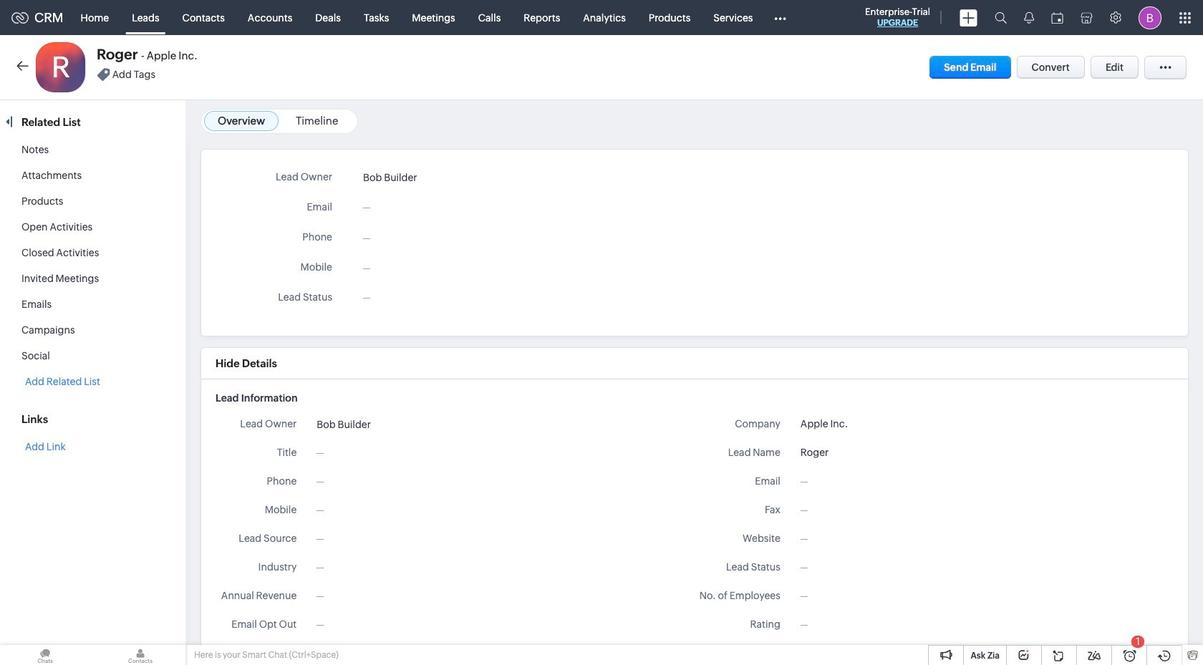 Task type: describe. For each thing, give the bounding box(es) containing it.
profile image
[[1139, 6, 1162, 29]]

create menu image
[[960, 9, 978, 26]]

search element
[[986, 0, 1015, 35]]

create menu element
[[951, 0, 986, 35]]

calendar image
[[1051, 12, 1063, 23]]



Task type: locate. For each thing, give the bounding box(es) containing it.
signals element
[[1015, 0, 1043, 35]]

profile element
[[1130, 0, 1170, 35]]

Other Modules field
[[764, 6, 795, 29]]

search image
[[995, 11, 1007, 24]]

signals image
[[1024, 11, 1034, 24]]

chats image
[[0, 645, 90, 665]]

logo image
[[11, 12, 29, 23]]

contacts image
[[95, 645, 185, 665]]



Task type: vqa. For each thing, say whether or not it's contained in the screenshot.
Profile image
yes



